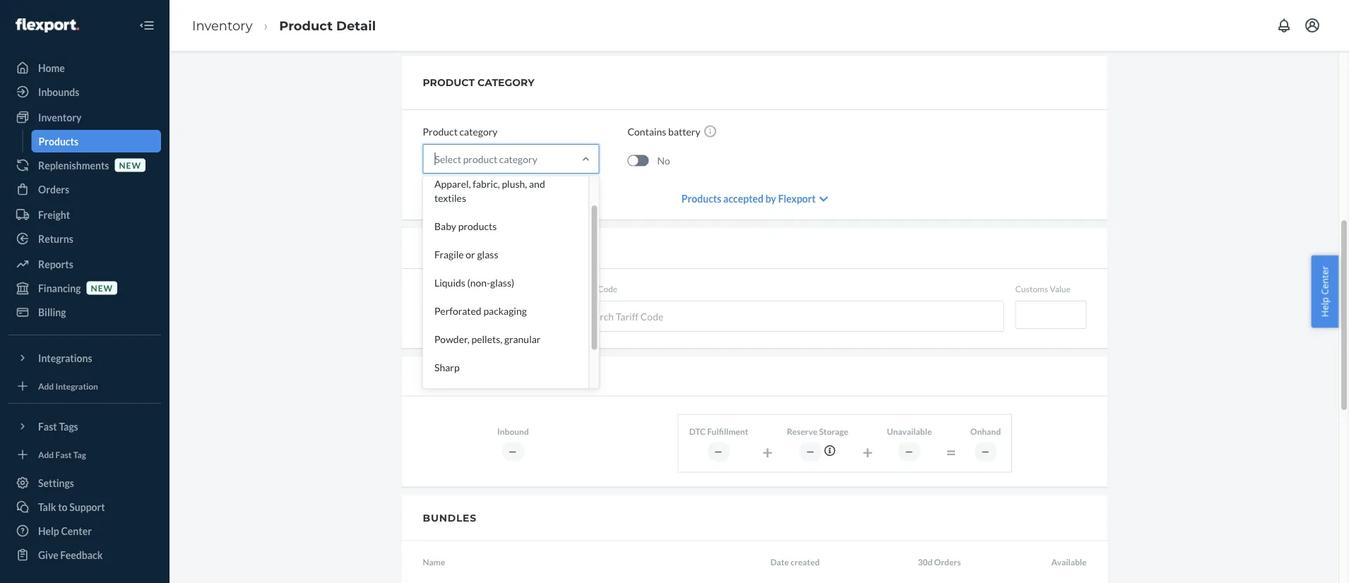 Task type: describe. For each thing, give the bounding box(es) containing it.
=
[[946, 442, 956, 463]]

freight link
[[8, 203, 161, 226]]

product detail link
[[279, 18, 376, 33]]

talk to support
[[38, 501, 105, 513]]

add fast tag
[[38, 450, 86, 460]]

help center button
[[1311, 255, 1339, 328]]

settings link
[[8, 472, 161, 494]]

plush,
[[501, 177, 527, 189]]

settings
[[38, 477, 74, 489]]

billing link
[[8, 301, 161, 324]]

2 + from the left
[[863, 442, 873, 463]]

― for inbound
[[509, 447, 518, 457]]

freight
[[38, 209, 70, 221]]

― for onhand
[[981, 447, 990, 457]]

center inside button
[[1318, 266, 1331, 295]]

0 horizontal spatial category
[[460, 125, 498, 137]]

open notifications image
[[1276, 17, 1293, 34]]

30d
[[918, 557, 933, 567]]

1 vertical spatial tariff
[[616, 311, 639, 323]]

help center inside button
[[1318, 266, 1331, 317]]

onhand
[[970, 426, 1001, 437]]

product for product detail
[[279, 18, 333, 33]]

orders inside 'link'
[[38, 183, 69, 195]]

baby products
[[434, 220, 496, 232]]

0 horizontal spatial help
[[38, 525, 59, 537]]

product detail
[[279, 18, 376, 33]]

fast inside dropdown button
[[38, 421, 57, 433]]

powder,
[[434, 333, 469, 345]]

country of origin
[[423, 284, 490, 294]]

customs information
[[423, 242, 562, 254]]

products
[[458, 220, 496, 232]]

breadcrumbs navigation
[[181, 5, 387, 46]]

chevron down image
[[819, 194, 828, 204]]

1 + from the left
[[763, 442, 773, 463]]

30d orders
[[918, 557, 961, 567]]

― for dtc fulfillment
[[714, 447, 723, 457]]

baby
[[434, 220, 456, 232]]

billing
[[38, 306, 66, 318]]

replenishments
[[38, 159, 109, 171]]

apparel,
[[434, 177, 471, 189]]

add for add fast tag
[[38, 450, 54, 460]]

inbounds
[[38, 86, 79, 98]]

financing
[[38, 282, 81, 294]]

accepted
[[723, 192, 764, 205]]

product category
[[423, 77, 535, 89]]

detail
[[336, 18, 376, 33]]

1 horizontal spatial orders
[[934, 557, 961, 567]]

add integration link
[[8, 375, 161, 398]]

information
[[481, 242, 562, 254]]

reserve storage
[[787, 426, 849, 437]]

1 vertical spatial category
[[499, 153, 537, 165]]

flexport
[[778, 192, 816, 205]]

orders link
[[8, 178, 161, 201]]

reports
[[38, 258, 73, 270]]

of
[[455, 284, 465, 294]]

1 horizontal spatial code
[[641, 311, 664, 323]]

inventory inside "link"
[[38, 111, 81, 123]]

give
[[38, 549, 58, 561]]

glass)
[[490, 276, 514, 288]]

perforated packaging
[[434, 304, 527, 316]]

talk to support button
[[8, 496, 161, 519]]

0 horizontal spatial help center
[[38, 525, 92, 537]]

fragile
[[434, 248, 464, 260]]

contains battery
[[628, 125, 701, 137]]

small
[[434, 389, 458, 401]]

customs value
[[1016, 284, 1071, 294]]

reports link
[[8, 253, 161, 276]]

― for reserve storage
[[806, 447, 815, 457]]

integration
[[55, 381, 98, 391]]

apparel, fabric, plush, and textiles
[[434, 177, 545, 203]]

fast tags button
[[8, 415, 161, 438]]

storage
[[819, 426, 849, 437]]

open account menu image
[[1304, 17, 1321, 34]]

glass
[[477, 248, 498, 260]]

date created
[[770, 557, 820, 567]]

dtc
[[689, 426, 706, 437]]

new for financing
[[91, 283, 113, 293]]

textiles
[[434, 191, 466, 203]]

2 vertical spatial inventory
[[423, 370, 489, 382]]

products accepted by flexport
[[682, 192, 816, 205]]

returns link
[[8, 227, 161, 250]]

packaging
[[483, 304, 527, 316]]

1 vertical spatial inventory link
[[8, 106, 161, 129]]

search
[[584, 311, 614, 323]]

product for product category
[[423, 125, 458, 137]]

country
[[423, 284, 454, 294]]

close navigation image
[[138, 17, 155, 34]]

available
[[1052, 557, 1087, 567]]

select product category
[[435, 153, 537, 165]]

add integration
[[38, 381, 98, 391]]



Task type: vqa. For each thing, say whether or not it's contained in the screenshot.
the bottom Get
no



Task type: locate. For each thing, give the bounding box(es) containing it.
1 horizontal spatial product
[[423, 125, 458, 137]]

tariff code
[[577, 284, 618, 294]]

value
[[1050, 284, 1071, 294]]

code right search
[[641, 311, 664, 323]]

fast left tags
[[38, 421, 57, 433]]

flexport logo image
[[16, 18, 79, 32]]

perforated
[[434, 304, 481, 316]]

granular
[[504, 333, 540, 345]]

1 horizontal spatial new
[[119, 160, 141, 170]]

products left accepted
[[682, 192, 722, 205]]

None text field
[[1016, 301, 1087, 329]]

powder, pellets, granular
[[434, 333, 540, 345]]

inventory link
[[192, 18, 253, 33], [8, 106, 161, 129]]

add
[[38, 381, 54, 391], [38, 450, 54, 460]]

add up settings
[[38, 450, 54, 460]]

customs left value
[[1016, 284, 1048, 294]]

1 horizontal spatial help center
[[1318, 266, 1331, 317]]

no
[[657, 155, 670, 167]]

products up replenishments
[[38, 135, 78, 147]]

0 horizontal spatial center
[[61, 525, 92, 537]]

0 vertical spatial inventory link
[[192, 18, 253, 33]]

2 horizontal spatial inventory
[[423, 370, 489, 382]]

+ right info circle icon
[[863, 442, 873, 463]]

new down reports 'link'
[[91, 283, 113, 293]]

0 vertical spatial inventory
[[192, 18, 253, 33]]

1 horizontal spatial inventory link
[[192, 18, 253, 33]]

help
[[1318, 297, 1331, 317], [38, 525, 59, 537]]

0 vertical spatial fast
[[38, 421, 57, 433]]

inbound
[[497, 426, 529, 437]]

inventory
[[192, 18, 253, 33], [38, 111, 81, 123], [423, 370, 489, 382]]

product inside breadcrumbs navigation
[[279, 18, 333, 33]]

0 horizontal spatial products
[[38, 135, 78, 147]]

1 vertical spatial center
[[61, 525, 92, 537]]

0 horizontal spatial tariff
[[577, 284, 596, 294]]

orders right 30d
[[934, 557, 961, 567]]

1 vertical spatial customs
[[1016, 284, 1048, 294]]

products for products accepted by flexport
[[682, 192, 722, 205]]

1 vertical spatial help center
[[38, 525, 92, 537]]

or
[[465, 248, 475, 260]]

customs down baby
[[423, 242, 478, 254]]

1 vertical spatial orders
[[934, 557, 961, 567]]

help center
[[1318, 266, 1331, 317], [38, 525, 92, 537]]

and
[[529, 177, 545, 189]]

0 vertical spatial customs
[[423, 242, 478, 254]]

dtc fulfillment
[[689, 426, 748, 437]]

0 horizontal spatial inventory
[[38, 111, 81, 123]]

to
[[58, 501, 67, 513]]

0 vertical spatial help
[[1318, 297, 1331, 317]]

0 vertical spatial orders
[[38, 183, 69, 195]]

5 ― from the left
[[981, 447, 990, 457]]

1 ― from the left
[[509, 447, 518, 457]]

0 vertical spatial help center
[[1318, 266, 1331, 317]]

1 horizontal spatial inventory
[[192, 18, 253, 33]]

category
[[460, 125, 498, 137], [499, 153, 537, 165]]

1 vertical spatial fast
[[55, 450, 72, 460]]

0 horizontal spatial +
[[763, 442, 773, 463]]

1 horizontal spatial category
[[499, 153, 537, 165]]

home
[[38, 62, 65, 74]]

1 horizontal spatial products
[[682, 192, 722, 205]]

product category
[[423, 125, 498, 137]]

― down dtc fulfillment on the right bottom of page
[[714, 447, 723, 457]]

new down products link
[[119, 160, 141, 170]]

0 vertical spatial add
[[38, 381, 54, 391]]

0 vertical spatial center
[[1318, 266, 1331, 295]]

product left detail
[[279, 18, 333, 33]]

0 horizontal spatial product
[[279, 18, 333, 33]]

1 vertical spatial code
[[641, 311, 664, 323]]

customs
[[423, 242, 478, 254], [1016, 284, 1048, 294]]

1 vertical spatial help
[[38, 525, 59, 537]]

fast
[[38, 421, 57, 433], [55, 450, 72, 460]]

product up select
[[423, 125, 458, 137]]

select
[[435, 153, 461, 165]]

bundles
[[423, 512, 477, 524]]

product
[[463, 153, 497, 165]]

help inside button
[[1318, 297, 1331, 317]]

date
[[770, 557, 789, 567]]

origin
[[467, 284, 490, 294]]

talk
[[38, 501, 56, 513]]

orders up freight
[[38, 183, 69, 195]]

add left integration
[[38, 381, 54, 391]]

center
[[1318, 266, 1331, 295], [61, 525, 92, 537]]

pellets,
[[471, 333, 502, 345]]

0 vertical spatial category
[[460, 125, 498, 137]]

add for add integration
[[38, 381, 54, 391]]

sharp
[[434, 361, 459, 373]]

home link
[[8, 57, 161, 79]]

fast left tag
[[55, 450, 72, 460]]

tariff up search
[[577, 284, 596, 294]]

1 horizontal spatial +
[[863, 442, 873, 463]]

1 horizontal spatial center
[[1318, 266, 1331, 295]]

― down unavailable
[[905, 447, 914, 457]]

1 horizontal spatial tariff
[[616, 311, 639, 323]]

0 horizontal spatial new
[[91, 283, 113, 293]]

new
[[119, 160, 141, 170], [91, 283, 113, 293]]

― down inbound
[[509, 447, 518, 457]]

contains
[[628, 125, 666, 137]]

unavailable
[[887, 426, 932, 437]]

give feedback button
[[8, 544, 161, 567]]

fulfillment
[[707, 426, 748, 437]]

name
[[423, 557, 445, 567]]

tariff
[[577, 284, 596, 294], [616, 311, 639, 323]]

2 ― from the left
[[714, 447, 723, 457]]

returns
[[38, 233, 73, 245]]

0 horizontal spatial code
[[598, 284, 618, 294]]

liquids
[[434, 276, 465, 288]]

category up product
[[460, 125, 498, 137]]

0 vertical spatial code
[[598, 284, 618, 294]]

1 vertical spatial inventory
[[38, 111, 81, 123]]

integrations
[[38, 352, 92, 364]]

(non-
[[467, 276, 490, 288]]

tariff right search
[[616, 311, 639, 323]]

0 horizontal spatial inventory link
[[8, 106, 161, 129]]

category
[[478, 77, 535, 89]]

0 vertical spatial product
[[279, 18, 333, 33]]

inventory inside breadcrumbs navigation
[[192, 18, 253, 33]]

search tariff code
[[584, 311, 664, 323]]

0 horizontal spatial orders
[[38, 183, 69, 195]]

info circle image
[[825, 445, 836, 456]]

0 vertical spatial new
[[119, 160, 141, 170]]

1 vertical spatial product
[[423, 125, 458, 137]]

4 ― from the left
[[905, 447, 914, 457]]

1 horizontal spatial customs
[[1016, 284, 1048, 294]]

product
[[279, 18, 333, 33], [423, 125, 458, 137]]

― down onhand
[[981, 447, 990, 457]]

new for replenishments
[[119, 160, 141, 170]]

help center link
[[8, 520, 161, 543]]

― for unavailable
[[905, 447, 914, 457]]

products for products
[[38, 135, 78, 147]]

fragile or glass
[[434, 248, 498, 260]]

category up plush,
[[499, 153, 537, 165]]

1 horizontal spatial help
[[1318, 297, 1331, 317]]

created
[[791, 557, 820, 567]]

―
[[509, 447, 518, 457], [714, 447, 723, 457], [806, 447, 815, 457], [905, 447, 914, 457], [981, 447, 990, 457]]

customs for customs information
[[423, 242, 478, 254]]

orders
[[38, 183, 69, 195], [934, 557, 961, 567]]

+ left info circle icon
[[763, 442, 773, 463]]

3 ― from the left
[[806, 447, 815, 457]]

inventory link inside breadcrumbs navigation
[[192, 18, 253, 33]]

tags
[[59, 421, 78, 433]]

liquids (non-glass)
[[434, 276, 514, 288]]

add fast tag link
[[8, 444, 161, 466]]

0 vertical spatial products
[[38, 135, 78, 147]]

tag
[[73, 450, 86, 460]]

2 add from the top
[[38, 450, 54, 460]]

fast tags
[[38, 421, 78, 433]]

feedback
[[60, 549, 103, 561]]

fabric,
[[472, 177, 500, 189]]

1 add from the top
[[38, 381, 54, 391]]

inbounds link
[[8, 81, 161, 103]]

products link
[[31, 130, 161, 153]]

code up search
[[598, 284, 618, 294]]

products
[[38, 135, 78, 147], [682, 192, 722, 205]]

product
[[423, 77, 475, 89]]

1 vertical spatial new
[[91, 283, 113, 293]]

integrations button
[[8, 347, 161, 369]]

― left info circle icon
[[806, 447, 815, 457]]

0 horizontal spatial customs
[[423, 242, 478, 254]]

1 vertical spatial products
[[682, 192, 722, 205]]

1 vertical spatial add
[[38, 450, 54, 460]]

by
[[766, 192, 776, 205]]

battery
[[668, 125, 701, 137]]

0 vertical spatial tariff
[[577, 284, 596, 294]]

reserve
[[787, 426, 818, 437]]

customs for customs value
[[1016, 284, 1048, 294]]



